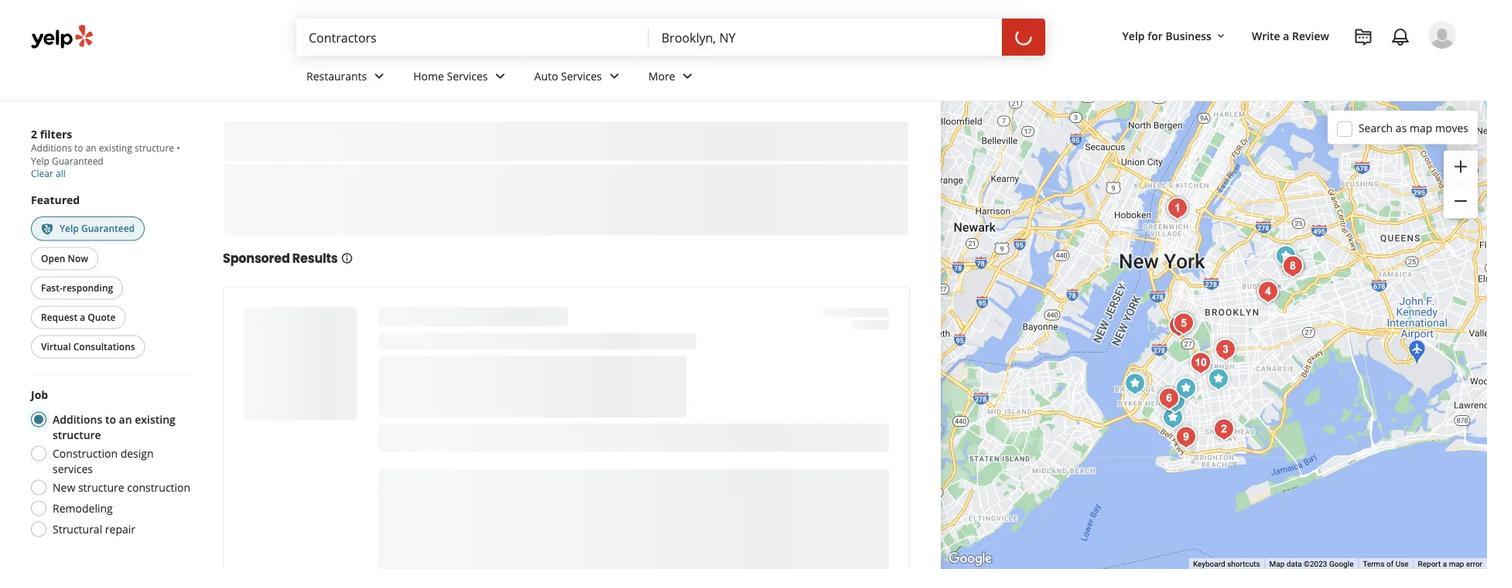 Task type: locate. For each thing, give the bounding box(es) containing it.
0 horizontal spatial 24 chevron down v2 image
[[491, 67, 510, 85]]

0 horizontal spatial map
[[1410, 121, 1433, 135]]

all
[[56, 167, 66, 180]]

1 none field from the left
[[309, 29, 637, 46]]

0 vertical spatial an
[[86, 142, 97, 154]]

map
[[1410, 121, 1433, 135], [1449, 560, 1465, 569]]

additions up construction
[[53, 412, 102, 427]]

notifications image
[[1391, 28, 1410, 46]]

additions down filters
[[31, 142, 72, 154]]

yelp for business button
[[1116, 22, 1234, 50]]

24 chevron down v2 image
[[370, 67, 389, 85], [678, 67, 697, 85]]

24 chevron down v2 image
[[491, 67, 510, 85], [605, 67, 624, 85]]

24 chevron down v2 image right "more"
[[678, 67, 697, 85]]

yelp inside featured group
[[60, 222, 79, 235]]

yelp left the for
[[1123, 28, 1145, 43]]

0 vertical spatial to
[[74, 142, 83, 154]]

structural
[[53, 522, 102, 537]]

2 none field from the left
[[662, 29, 990, 46]]

additions
[[31, 142, 72, 154], [53, 412, 102, 427]]

consultations
[[73, 340, 135, 353]]

yelp right 16 yelp guaranteed v2 image
[[60, 222, 79, 235]]

a right report in the right of the page
[[1443, 560, 1447, 569]]

featured
[[31, 192, 80, 207]]

2 24 chevron down v2 image from the left
[[605, 67, 624, 85]]

1 horizontal spatial 24 chevron down v2 image
[[678, 67, 697, 85]]

0 horizontal spatial an
[[86, 142, 97, 154]]

map right as
[[1410, 121, 1433, 135]]

open now
[[41, 252, 88, 265]]

virtual consultations button
[[31, 335, 145, 359]]

24 chevron down v2 image for home services
[[491, 67, 510, 85]]

existing inside additions to an existing structure
[[135, 412, 176, 427]]

guaranteed down filters
[[52, 154, 103, 167]]

0 horizontal spatial existing
[[99, 142, 132, 154]]

for
[[1148, 28, 1163, 43]]

home
[[413, 69, 444, 83]]

a inside request a quote button
[[80, 311, 85, 324]]

1 vertical spatial to
[[105, 412, 116, 427]]

0 horizontal spatial to
[[74, 142, 83, 154]]

as
[[1396, 121, 1407, 135]]

None field
[[309, 29, 637, 46], [662, 29, 990, 46]]

0 horizontal spatial 24 chevron down v2 image
[[370, 67, 389, 85]]

a
[[1283, 28, 1290, 43], [80, 311, 85, 324], [1443, 560, 1447, 569]]

construction
[[53, 446, 118, 461]]

ace home renovation image
[[1169, 308, 1200, 339], [1169, 308, 1200, 339]]

1 vertical spatial structure
[[53, 428, 101, 443]]

open now button
[[31, 247, 98, 270]]

24 chevron down v2 image right restaurants
[[370, 67, 389, 85]]

1 vertical spatial additions
[[53, 412, 102, 427]]

zoom in image
[[1452, 157, 1470, 176]]

yelp for yelp guaranteed
[[60, 222, 79, 235]]

terms of use link
[[1363, 560, 1409, 569]]

1 horizontal spatial none field
[[662, 29, 990, 46]]

filters
[[40, 127, 72, 141]]

quote
[[88, 311, 116, 324]]

report a map error link
[[1418, 560, 1483, 569]]

a for write
[[1283, 28, 1290, 43]]

results
[[292, 250, 338, 267]]

report a map error
[[1418, 560, 1483, 569]]

yelp for yelp for business
[[1123, 28, 1145, 43]]

yelp for business
[[1123, 28, 1212, 43]]

24 chevron down v2 image inside home services link
[[491, 67, 510, 85]]

a right write
[[1283, 28, 1290, 43]]

ar woodworking image
[[1278, 251, 1309, 282]]

existing left •
[[99, 142, 132, 154]]

use
[[1396, 560, 1409, 569]]

request a quote button
[[31, 306, 126, 329]]

services right home
[[447, 69, 488, 83]]

1 vertical spatial guaranteed
[[81, 222, 135, 235]]

construction design services
[[53, 446, 154, 477]]

services right auto
[[561, 69, 602, 83]]

1 horizontal spatial an
[[119, 412, 132, 427]]

24 chevron down v2 image inside the more link
[[678, 67, 697, 85]]

yelp inside user actions element
[[1123, 28, 1145, 43]]

2
[[31, 127, 37, 141]]

1 24 chevron down v2 image from the left
[[370, 67, 389, 85]]

1 vertical spatial an
[[119, 412, 132, 427]]

home services link
[[401, 56, 522, 101]]

yelp left all
[[31, 154, 49, 167]]

restaurants link
[[294, 56, 401, 101]]

2 horizontal spatial yelp
[[1123, 28, 1145, 43]]

2 vertical spatial a
[[1443, 560, 1447, 569]]

1 services from the left
[[447, 69, 488, 83]]

0 vertical spatial map
[[1410, 121, 1433, 135]]

24 chevron down v2 image inside restaurants "link"
[[370, 67, 389, 85]]

additions inside '2 filters additions to an existing structure • yelp guaranteed clear all'
[[31, 142, 72, 154]]

of
[[1387, 560, 1394, 569]]

24 chevron down v2 image for restaurants
[[370, 67, 389, 85]]

0 horizontal spatial a
[[80, 311, 85, 324]]

guaranteed up now
[[81, 222, 135, 235]]

to
[[74, 142, 83, 154], [105, 412, 116, 427]]

0 vertical spatial yelp
[[1123, 28, 1145, 43]]

open
[[41, 252, 65, 265]]

a for report
[[1443, 560, 1447, 569]]

2 horizontal spatial a
[[1443, 560, 1447, 569]]

a left quote
[[80, 311, 85, 324]]

structure up construction
[[53, 428, 101, 443]]

1 horizontal spatial yelp
[[60, 222, 79, 235]]

an
[[86, 142, 97, 154], [119, 412, 132, 427]]

search as map moves
[[1359, 121, 1469, 135]]

0 vertical spatial existing
[[99, 142, 132, 154]]

1 horizontal spatial services
[[561, 69, 602, 83]]

0 horizontal spatial services
[[447, 69, 488, 83]]

a to z renovations image
[[1162, 193, 1193, 224], [1162, 193, 1193, 224]]

1 horizontal spatial to
[[105, 412, 116, 427]]

1 horizontal spatial existing
[[135, 412, 176, 427]]

structure inside additions to an existing structure
[[53, 428, 101, 443]]

structure down construction design services
[[78, 481, 124, 495]]

2 services from the left
[[561, 69, 602, 83]]

2 vertical spatial structure
[[78, 481, 124, 495]]

2 24 chevron down v2 image from the left
[[678, 67, 697, 85]]

1 vertical spatial a
[[80, 311, 85, 324]]

guaranteed inside '2 filters additions to an existing structure • yelp guaranteed clear all'
[[52, 154, 103, 167]]

business
[[1166, 28, 1212, 43]]

moves
[[1436, 121, 1469, 135]]

an inside '2 filters additions to an existing structure • yelp guaranteed clear all'
[[86, 142, 97, 154]]

1 horizontal spatial 24 chevron down v2 image
[[605, 67, 624, 85]]

existing inside '2 filters additions to an existing structure • yelp guaranteed clear all'
[[99, 142, 132, 154]]

group
[[1444, 151, 1478, 219]]

services
[[447, 69, 488, 83], [561, 69, 602, 83]]

a for request
[[80, 311, 85, 324]]

white star general contractors image
[[1209, 414, 1240, 445]]

loading button
[[1002, 19, 1046, 56]]

clear all link
[[31, 167, 66, 180]]

24 chevron down v2 image right auto services
[[605, 67, 624, 85]]

1 horizontal spatial a
[[1283, 28, 1290, 43]]

additions to an existing structure
[[53, 412, 176, 443]]

24 chevron down v2 image inside auto services link
[[605, 67, 624, 85]]

innovation construction ny image
[[1210, 335, 1241, 366]]

0 horizontal spatial none field
[[309, 29, 637, 46]]

ny city contractors image
[[1154, 383, 1185, 414], [1154, 383, 1185, 414]]

fast-responding button
[[31, 277, 123, 300]]

2 vertical spatial yelp
[[60, 222, 79, 235]]

structural repair
[[53, 522, 135, 537]]

existing up design
[[135, 412, 176, 427]]

yelp
[[1123, 28, 1145, 43], [31, 154, 49, 167], [60, 222, 79, 235]]

sponsored results
[[223, 250, 338, 267]]

existing
[[99, 142, 132, 154], [135, 412, 176, 427]]

more link
[[636, 56, 709, 101]]

option group
[[26, 387, 192, 542]]

structure left •
[[135, 142, 174, 154]]

underconstruction.aks image
[[1253, 277, 1284, 308], [1253, 277, 1284, 308]]

Loading search field
[[296, 19, 1049, 56]]

write a review link
[[1246, 22, 1336, 50]]

map left error
[[1449, 560, 1465, 569]]

24 chevron down v2 image left auto
[[491, 67, 510, 85]]

keyboard shortcuts
[[1193, 560, 1260, 569]]

1 vertical spatial yelp
[[31, 154, 49, 167]]

virtual
[[41, 340, 71, 353]]

s&a quality pro services image
[[1186, 348, 1217, 379]]

0 vertical spatial guaranteed
[[52, 154, 103, 167]]

1 horizontal spatial map
[[1449, 560, 1465, 569]]

guaranteed
[[52, 154, 103, 167], [81, 222, 135, 235]]

google
[[1329, 560, 1354, 569]]

0 vertical spatial structure
[[135, 142, 174, 154]]

m & j home improvement image
[[1171, 373, 1202, 404]]

services
[[53, 462, 93, 477]]

none field up business categories element
[[662, 29, 990, 46]]

yelp inside '2 filters additions to an existing structure • yelp guaranteed clear all'
[[31, 154, 49, 167]]

more
[[649, 69, 675, 83]]

structure
[[135, 142, 174, 154], [53, 428, 101, 443], [78, 481, 124, 495]]

a inside write a review link
[[1283, 28, 1290, 43]]

1 vertical spatial existing
[[135, 412, 176, 427]]

0 vertical spatial additions
[[31, 142, 72, 154]]

1 vertical spatial map
[[1449, 560, 1465, 569]]

search
[[1359, 121, 1393, 135]]

none field up home services link
[[309, 29, 637, 46]]

0 horizontal spatial yelp
[[31, 154, 49, 167]]

1 24 chevron down v2 image from the left
[[491, 67, 510, 85]]

0 vertical spatial a
[[1283, 28, 1290, 43]]



Task type: describe. For each thing, give the bounding box(es) containing it.
auto
[[534, 69, 558, 83]]

none field near
[[662, 29, 990, 46]]

24 chevron down v2 image for auto services
[[605, 67, 624, 85]]

request a quote
[[41, 311, 116, 324]]

map for moves
[[1410, 121, 1433, 135]]

services for home services
[[447, 69, 488, 83]]

clear
[[31, 167, 53, 180]]

write a review
[[1252, 28, 1330, 43]]

guaranteed inside button
[[81, 222, 135, 235]]

business categories element
[[294, 56, 1456, 101]]

16 yelp guaranteed v2 image
[[41, 223, 53, 236]]

an inside additions to an existing structure
[[119, 412, 132, 427]]

to inside '2 filters additions to an existing structure • yelp guaranteed clear all'
[[74, 142, 83, 154]]

map region
[[768, 62, 1487, 570]]

review
[[1292, 28, 1330, 43]]

write
[[1252, 28, 1281, 43]]

strictly cleaning restoration image
[[1164, 311, 1195, 342]]

fast-responding
[[41, 282, 113, 294]]

google image
[[945, 549, 996, 570]]

virtual consultations
[[41, 340, 135, 353]]

16 chevron down v2 image
[[1215, 30, 1227, 42]]

16 info v2 image
[[341, 252, 353, 265]]

keyboard shortcuts button
[[1193, 559, 1260, 570]]

home services
[[413, 69, 488, 83]]

job
[[31, 388, 48, 402]]

to inside additions to an existing structure
[[105, 412, 116, 427]]

additions inside additions to an existing structure
[[53, 412, 102, 427]]

new
[[53, 481, 75, 495]]

ar woodworking image
[[1278, 251, 1309, 282]]

user actions element
[[1110, 19, 1478, 115]]

map
[[1270, 560, 1285, 569]]

keyboard
[[1193, 560, 1226, 569]]

auto services
[[534, 69, 602, 83]]

gotham home improvement image
[[1158, 403, 1189, 434]]

design
[[120, 446, 154, 461]]

ek home improvement image
[[1120, 369, 1151, 400]]

none field find
[[309, 29, 637, 46]]

report
[[1418, 560, 1441, 569]]

structure inside '2 filters additions to an existing structure • yelp guaranteed clear all'
[[135, 142, 174, 154]]

yelp guaranteed button
[[31, 217, 145, 241]]

loading image
[[1011, 25, 1036, 50]]

Near text field
[[662, 29, 990, 46]]

remodeling
[[53, 501, 113, 516]]

2 filters additions to an existing structure • yelp guaranteed clear all
[[31, 127, 180, 180]]

map data ©2023 google
[[1270, 560, 1354, 569]]

shortcuts
[[1228, 560, 1260, 569]]

zoom out image
[[1452, 192, 1470, 210]]

new structure construction
[[53, 481, 190, 495]]

featured group
[[28, 192, 192, 362]]

projects image
[[1354, 28, 1373, 46]]

data
[[1287, 560, 1302, 569]]

map for error
[[1449, 560, 1465, 569]]

sabi construction image
[[1160, 387, 1191, 418]]

•
[[177, 142, 180, 154]]

request
[[41, 311, 78, 324]]

responding
[[63, 282, 113, 294]]

sponsored
[[223, 250, 290, 267]]

terms of use
[[1363, 560, 1409, 569]]

restaurants
[[306, 69, 367, 83]]

repair
[[105, 522, 135, 537]]

terms
[[1363, 560, 1385, 569]]

fast-
[[41, 282, 63, 294]]

construction
[[127, 481, 190, 495]]

auto services link
[[522, 56, 636, 101]]

©2023
[[1304, 560, 1328, 569]]

option group containing job
[[26, 387, 192, 542]]

24 chevron down v2 image for more
[[678, 67, 697, 85]]

smart general contracting image
[[1171, 422, 1202, 453]]

mateo r. image
[[1429, 21, 1456, 49]]

error
[[1466, 560, 1483, 569]]

ark construction ny image
[[1271, 241, 1302, 272]]

nyc general contractors image
[[1203, 364, 1234, 395]]

services for auto services
[[561, 69, 602, 83]]

yelp guaranteed
[[60, 222, 135, 235]]

now
[[68, 252, 88, 265]]

Find text field
[[309, 29, 637, 46]]



Task type: vqa. For each thing, say whether or not it's contained in the screenshot.
"is"
no



